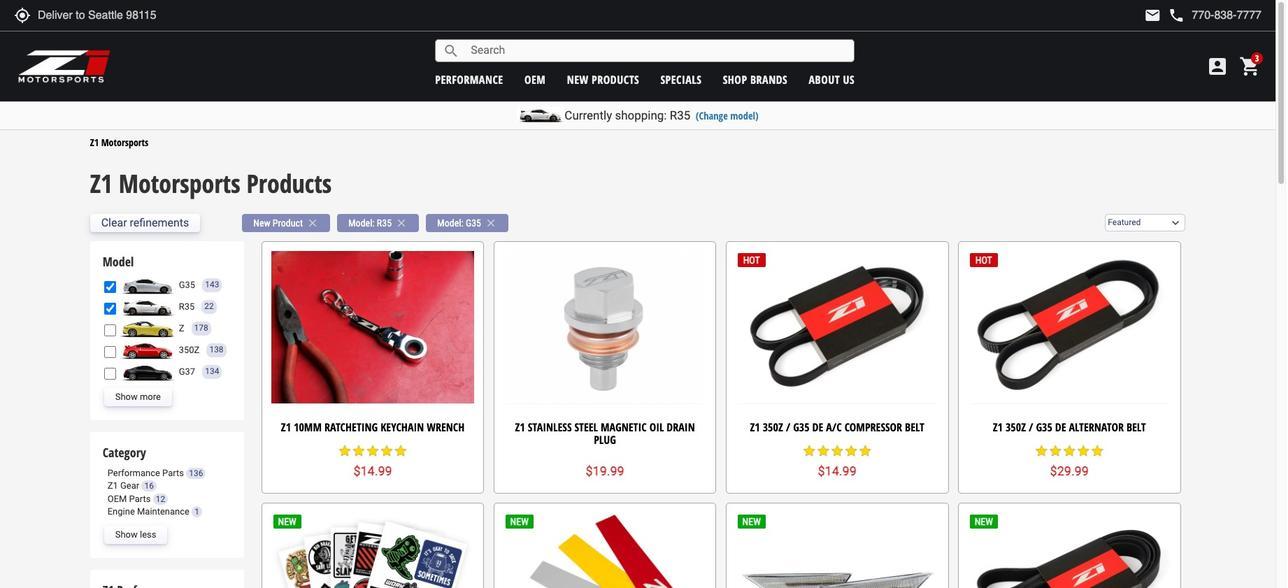 Task type: describe. For each thing, give the bounding box(es) containing it.
mail phone
[[1145, 7, 1185, 24]]

z1 inside category performance parts 136 z1 gear 16 oem parts 12 engine maintenance 1
[[108, 481, 118, 491]]

performance
[[108, 468, 160, 478]]

specials
[[661, 72, 702, 87]]

z1 stainless steel magnetic oil drain plug
[[515, 420, 695, 448]]

134
[[205, 367, 219, 377]]

my_location
[[14, 7, 31, 24]]

products
[[247, 166, 332, 201]]

1 star from the left
[[338, 444, 352, 458]]

1 vertical spatial parts
[[129, 494, 151, 504]]

0 vertical spatial r35
[[670, 108, 691, 122]]

de for a/c
[[813, 420, 824, 435]]

0 vertical spatial parts
[[162, 468, 184, 478]]

account_box link
[[1203, 55, 1233, 78]]

178
[[194, 323, 208, 333]]

model)
[[731, 109, 759, 122]]

(change
[[696, 109, 728, 122]]

show more
[[115, 392, 161, 402]]

(change model) link
[[696, 109, 759, 122]]

new
[[253, 217, 270, 229]]

1 horizontal spatial oem
[[525, 72, 546, 87]]

phone link
[[1168, 7, 1262, 24]]

a/c
[[826, 420, 842, 435]]

new products
[[567, 72, 639, 87]]

engine
[[108, 507, 135, 517]]

keychain
[[381, 420, 424, 435]]

steel
[[575, 420, 598, 435]]

new product close
[[253, 217, 319, 229]]

shop brands
[[723, 72, 788, 87]]

clear refinements
[[101, 216, 189, 230]]

$19.99
[[586, 463, 624, 478]]

model
[[103, 253, 134, 270]]

2 belt from the left
[[1127, 420, 1146, 435]]

11 star from the left
[[1035, 444, 1049, 458]]

show less
[[115, 529, 156, 540]]

show for model
[[115, 392, 138, 402]]

currently shopping: r35 (change model)
[[565, 108, 759, 122]]

us
[[843, 72, 855, 87]]

9 star from the left
[[844, 444, 858, 458]]

infiniti g37 coupe sedan convertible v36 cv36 hv36 skyline 2008 2009 2010 2011 2012 2013 3.7l vq37vhr z1 motorsports image
[[119, 363, 175, 381]]

magnetic
[[601, 420, 647, 435]]

16
[[144, 481, 154, 491]]

gear
[[120, 481, 139, 491]]

12
[[156, 494, 165, 504]]

new products link
[[567, 72, 639, 87]]

mail
[[1145, 7, 1161, 24]]

14 star from the left
[[1077, 444, 1091, 458]]

r35 inside model: r35 close
[[377, 217, 392, 229]]

z1 for z1 motorsports products
[[90, 166, 112, 201]]

10mm
[[294, 420, 322, 435]]

close for model: g35 close
[[485, 217, 497, 229]]

z1 for z1 350z / g35 de a/c compressor belt
[[750, 420, 760, 435]]

infiniti g35 coupe sedan v35 v36 skyline 2003 2004 2005 2006 2007 2008 3.5l vq35de revup rev up vq35hr z1 motorsports image
[[119, 276, 175, 295]]

138
[[209, 345, 224, 355]]

z1 350z / g35 de a/c compressor belt
[[750, 420, 925, 435]]

nissan r35 gtr gt-r awd twin turbo 2009 2010 2011 2012 2013 2014 2015 2016 2017 2018 2019 2020 vr38dett z1 motorsports image
[[119, 298, 175, 316]]

star star star star star $29.99
[[1035, 444, 1105, 478]]

136
[[189, 468, 203, 478]]

z1 for z1 350z / g35 de alternator belt
[[993, 420, 1003, 435]]

22
[[204, 302, 214, 312]]

6 star from the left
[[802, 444, 816, 458]]

alternator
[[1069, 420, 1124, 435]]

13 star from the left
[[1063, 444, 1077, 458]]

shopping_cart
[[1240, 55, 1262, 78]]

4 star from the left
[[380, 444, 394, 458]]

oil
[[650, 420, 664, 435]]

search
[[443, 42, 460, 59]]

Search search field
[[460, 40, 854, 62]]

z1 350z / g35 de alternator belt
[[993, 420, 1146, 435]]

8 star from the left
[[830, 444, 844, 458]]

mail link
[[1145, 7, 1161, 24]]

g37
[[179, 366, 195, 377]]

show for category
[[115, 529, 138, 540]]

about us link
[[809, 72, 855, 87]]

2 vertical spatial r35
[[179, 301, 195, 312]]

z1 motorsports logo image
[[17, 49, 112, 84]]

category performance parts 136 z1 gear 16 oem parts 12 engine maintenance 1
[[103, 444, 203, 517]]

0 horizontal spatial 350z
[[179, 345, 200, 355]]

phone
[[1168, 7, 1185, 24]]

new
[[567, 72, 589, 87]]

oem inside category performance parts 136 z1 gear 16 oem parts 12 engine maintenance 1
[[108, 494, 127, 504]]



Task type: locate. For each thing, give the bounding box(es) containing it.
0 horizontal spatial oem
[[108, 494, 127, 504]]

2 de from the left
[[1055, 420, 1067, 435]]

1 show from the top
[[115, 392, 138, 402]]

1 horizontal spatial r35
[[377, 217, 392, 229]]

model: for model: g35 close
[[437, 217, 464, 229]]

1 / from the left
[[786, 420, 791, 435]]

0 vertical spatial show
[[115, 392, 138, 402]]

1
[[195, 507, 199, 517]]

$29.99
[[1050, 463, 1089, 478]]

show
[[115, 392, 138, 402], [115, 529, 138, 540]]

0 horizontal spatial belt
[[905, 420, 925, 435]]

/ for alternator
[[1029, 420, 1034, 435]]

belt right the alternator
[[1127, 420, 1146, 435]]

de up star star star star star $29.99
[[1055, 420, 1067, 435]]

oem link
[[525, 72, 546, 87]]

motorsports for z1 motorsports products
[[119, 166, 240, 201]]

2 star star star star star $14.99 from the left
[[802, 444, 872, 478]]

1 horizontal spatial belt
[[1127, 420, 1146, 435]]

z1 for z1 10mm ratcheting keychain wrench
[[281, 420, 291, 435]]

maintenance
[[137, 507, 190, 517]]

model: inside "model: g35 close"
[[437, 217, 464, 229]]

model:
[[348, 217, 375, 229], [437, 217, 464, 229]]

show left less at bottom
[[115, 529, 138, 540]]

wrench
[[427, 420, 465, 435]]

star star star star star $14.99 down 'z1 10mm ratcheting keychain wrench'
[[338, 444, 408, 478]]

350z for z1 350z / g35 de alternator belt
[[1006, 420, 1026, 435]]

12 star from the left
[[1049, 444, 1063, 458]]

1 horizontal spatial star star star star star $14.99
[[802, 444, 872, 478]]

2 star from the left
[[352, 444, 366, 458]]

0 horizontal spatial $14.99
[[354, 463, 392, 478]]

z1 for z1 motorsports
[[90, 136, 99, 149]]

currently
[[565, 108, 612, 122]]

belt right compressor
[[905, 420, 925, 435]]

refinements
[[130, 216, 189, 230]]

star star star star star $14.99 for g35
[[802, 444, 872, 478]]

g35 inside "model: g35 close"
[[466, 217, 481, 229]]

z1 motorsports
[[90, 136, 149, 149]]

$14.99 down the z1 350z / g35 de a/c compressor belt
[[818, 463, 857, 478]]

motorsports for z1 motorsports
[[101, 136, 149, 149]]

1 horizontal spatial parts
[[162, 468, 184, 478]]

2 close from the left
[[395, 217, 408, 229]]

star star star star star $14.99
[[338, 444, 408, 478], [802, 444, 872, 478]]

2 horizontal spatial r35
[[670, 108, 691, 122]]

1 horizontal spatial model:
[[437, 217, 464, 229]]

star star star star star $14.99 down the z1 350z / g35 de a/c compressor belt
[[802, 444, 872, 478]]

0 horizontal spatial r35
[[179, 301, 195, 312]]

7 star from the left
[[816, 444, 830, 458]]

0 vertical spatial oem
[[525, 72, 546, 87]]

None checkbox
[[104, 303, 116, 314], [104, 346, 116, 358], [104, 303, 116, 314], [104, 346, 116, 358]]

z1 10mm ratcheting keychain wrench
[[281, 420, 465, 435]]

2 $14.99 from the left
[[818, 463, 857, 478]]

model: g35 close
[[437, 217, 497, 229]]

compressor
[[845, 420, 902, 435]]

1 $14.99 from the left
[[354, 463, 392, 478]]

about us
[[809, 72, 855, 87]]

/
[[786, 420, 791, 435], [1029, 420, 1034, 435]]

$14.99
[[354, 463, 392, 478], [818, 463, 857, 478]]

drain
[[667, 420, 695, 435]]

z
[[179, 323, 184, 333]]

350z
[[179, 345, 200, 355], [763, 420, 783, 435], [1006, 420, 1026, 435]]

oem
[[525, 72, 546, 87], [108, 494, 127, 504]]

close for model: r35 close
[[395, 217, 408, 229]]

less
[[140, 529, 156, 540]]

model: r35 close
[[348, 217, 408, 229]]

shopping_cart link
[[1236, 55, 1262, 78]]

0 horizontal spatial close
[[306, 217, 319, 229]]

de for alternator
[[1055, 420, 1067, 435]]

1 vertical spatial r35
[[377, 217, 392, 229]]

1 vertical spatial show
[[115, 529, 138, 540]]

0 vertical spatial motorsports
[[101, 136, 149, 149]]

2 horizontal spatial 350z
[[1006, 420, 1026, 435]]

star
[[338, 444, 352, 458], [352, 444, 366, 458], [366, 444, 380, 458], [380, 444, 394, 458], [394, 444, 408, 458], [802, 444, 816, 458], [816, 444, 830, 458], [830, 444, 844, 458], [844, 444, 858, 458], [858, 444, 872, 458], [1035, 444, 1049, 458], [1049, 444, 1063, 458], [1063, 444, 1077, 458], [1077, 444, 1091, 458], [1091, 444, 1105, 458]]

specials link
[[661, 72, 702, 87]]

/ left the alternator
[[1029, 420, 1034, 435]]

shop brands link
[[723, 72, 788, 87]]

product
[[273, 217, 303, 229]]

1 vertical spatial oem
[[108, 494, 127, 504]]

15 star from the left
[[1091, 444, 1105, 458]]

2023 nissan z image
[[119, 320, 175, 338]]

brands
[[751, 72, 788, 87]]

more
[[140, 392, 161, 402]]

z1
[[90, 136, 99, 149], [90, 166, 112, 201], [281, 420, 291, 435], [515, 420, 525, 435], [750, 420, 760, 435], [993, 420, 1003, 435], [108, 481, 118, 491]]

5 star from the left
[[394, 444, 408, 458]]

show less button
[[104, 526, 167, 544]]

$14.99 for keychain
[[354, 463, 392, 478]]

plug
[[594, 432, 616, 448]]

close for new product close
[[306, 217, 319, 229]]

clear refinements button
[[90, 214, 200, 232]]

1 horizontal spatial de
[[1055, 420, 1067, 435]]

0 horizontal spatial /
[[786, 420, 791, 435]]

ratcheting
[[324, 420, 378, 435]]

1 horizontal spatial $14.99
[[818, 463, 857, 478]]

performance
[[435, 72, 503, 87]]

show left the more
[[115, 392, 138, 402]]

de left a/c
[[813, 420, 824, 435]]

stainless
[[528, 420, 572, 435]]

/ left a/c
[[786, 420, 791, 435]]

350z for z1 350z / g35 de a/c compressor belt
[[763, 420, 783, 435]]

10 star from the left
[[858, 444, 872, 458]]

shopping:
[[615, 108, 667, 122]]

oem up engine
[[108, 494, 127, 504]]

1 de from the left
[[813, 420, 824, 435]]

shop
[[723, 72, 747, 87]]

0 horizontal spatial star star star star star $14.99
[[338, 444, 408, 478]]

1 horizontal spatial close
[[395, 217, 408, 229]]

de
[[813, 420, 824, 435], [1055, 420, 1067, 435]]

oem left new
[[525, 72, 546, 87]]

0 horizontal spatial model:
[[348, 217, 375, 229]]

account_box
[[1207, 55, 1229, 78]]

2 model: from the left
[[437, 217, 464, 229]]

nissan 350z z33 2003 2004 2005 2006 2007 2008 2009 vq35de 3.5l revup rev up vq35hr nismo z1 motorsports image
[[119, 341, 175, 360]]

z1 inside z1 stainless steel magnetic oil drain plug
[[515, 420, 525, 435]]

about
[[809, 72, 840, 87]]

1 close from the left
[[306, 217, 319, 229]]

3 star from the left
[[366, 444, 380, 458]]

0 horizontal spatial de
[[813, 420, 824, 435]]

z1 for z1 stainless steel magnetic oil drain plug
[[515, 420, 525, 435]]

belt
[[905, 420, 925, 435], [1127, 420, 1146, 435]]

0 horizontal spatial parts
[[129, 494, 151, 504]]

2 horizontal spatial close
[[485, 217, 497, 229]]

star star star star star $14.99 for keychain
[[338, 444, 408, 478]]

None checkbox
[[104, 281, 116, 293], [104, 324, 116, 336], [104, 368, 116, 380], [104, 281, 116, 293], [104, 324, 116, 336], [104, 368, 116, 380]]

close
[[306, 217, 319, 229], [395, 217, 408, 229], [485, 217, 497, 229]]

/ for a/c
[[786, 420, 791, 435]]

products
[[592, 72, 639, 87]]

model: inside model: r35 close
[[348, 217, 375, 229]]

2 / from the left
[[1029, 420, 1034, 435]]

model: for model: r35 close
[[348, 217, 375, 229]]

1 model: from the left
[[348, 217, 375, 229]]

$14.99 down 'z1 10mm ratcheting keychain wrench'
[[354, 463, 392, 478]]

parts left 136
[[162, 468, 184, 478]]

parts
[[162, 468, 184, 478], [129, 494, 151, 504]]

3 close from the left
[[485, 217, 497, 229]]

show more button
[[104, 388, 172, 406]]

parts down 16
[[129, 494, 151, 504]]

143
[[205, 280, 219, 290]]

1 star star star star star $14.99 from the left
[[338, 444, 408, 478]]

1 belt from the left
[[905, 420, 925, 435]]

1 vertical spatial motorsports
[[119, 166, 240, 201]]

$14.99 for g35
[[818, 463, 857, 478]]

z1 motorsports products
[[90, 166, 332, 201]]

g35
[[466, 217, 481, 229], [179, 280, 195, 290], [793, 420, 810, 435], [1036, 420, 1053, 435]]

1 horizontal spatial 350z
[[763, 420, 783, 435]]

category
[[103, 444, 146, 461]]

clear
[[101, 216, 127, 230]]

z1 motorsports link
[[90, 136, 149, 149]]

1 horizontal spatial /
[[1029, 420, 1034, 435]]

performance link
[[435, 72, 503, 87]]

2 show from the top
[[115, 529, 138, 540]]

motorsports
[[101, 136, 149, 149], [119, 166, 240, 201]]



Task type: vqa. For each thing, say whether or not it's contained in the screenshot.


